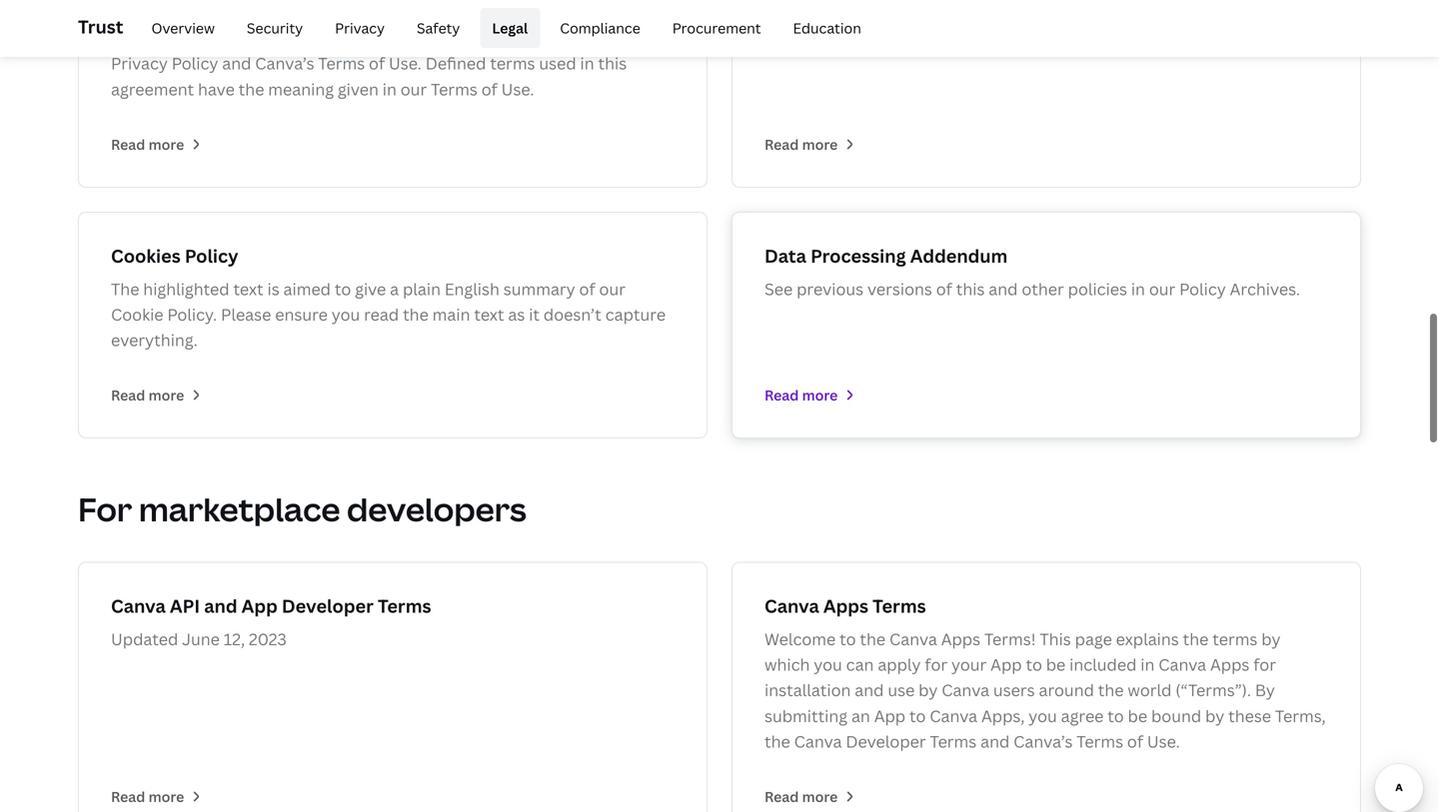 Task type: describe. For each thing, give the bounding box(es) containing it.
canva up the apply
[[890, 629, 938, 650]]

canva api and app developer terms updated june 12, 2023
[[111, 594, 431, 650]]

0 vertical spatial be
[[1046, 654, 1066, 676]]

give
[[355, 278, 386, 300]]

read for canva api and app developer terms
[[111, 788, 145, 807]]

read
[[364, 304, 399, 325]]

safety link
[[405, 8, 472, 48]]

and inside data processing addendum see previous versions of this and other policies in our policy archives.
[[989, 278, 1018, 300]]

2 vertical spatial app
[[874, 706, 906, 727]]

legal
[[492, 18, 528, 37]]

welcome
[[765, 629, 836, 650]]

data processing addendum see previous versions of this and other policies in our policy archives.
[[765, 244, 1301, 300]]

in inside canva apps terms welcome to the canva apps terms! this page explains the terms by which you can apply for your app to be included in canva apps for installation and use by canva users around the world ("terms"). by submitting an app to canva apps, you agree to be bound by these terms, the canva developer terms and canva's terms of use.
[[1141, 654, 1155, 676]]

to inside cookies policy the highlighted text is aimed to give a plain english summary of our cookie policy. please ensure you read the main text as it doesn't capture everything.
[[335, 278, 351, 300]]

for marketplace developers
[[78, 488, 527, 531]]

policy inside cookies policy the highlighted text is aimed to give a plain english summary of our cookie policy. please ensure you read the main text as it doesn't capture everything.
[[185, 244, 239, 268]]

marketplace
[[139, 488, 340, 531]]

2023
[[249, 629, 287, 650]]

1 horizontal spatial be
[[1128, 706, 1148, 727]]

api
[[170, 594, 200, 619]]

use
[[888, 680, 915, 702]]

read for data processing addendum
[[765, 386, 799, 405]]

security
[[247, 18, 303, 37]]

see
[[765, 278, 793, 300]]

compliance
[[560, 18, 641, 37]]

the down included
[[1099, 680, 1124, 702]]

in inside data processing addendum see previous versions of this and other policies in our policy archives.
[[1132, 278, 1146, 300]]

developers
[[347, 488, 527, 531]]

the up can
[[860, 629, 886, 650]]

can
[[846, 654, 874, 676]]

summary
[[504, 278, 576, 300]]

this
[[956, 278, 985, 300]]

overview link
[[139, 8, 227, 48]]

12,
[[224, 629, 245, 650]]

cookie
[[111, 304, 163, 325]]

other
[[1022, 278, 1064, 300]]

aimed
[[283, 278, 331, 300]]

plain
[[403, 278, 441, 300]]

please
[[221, 304, 271, 325]]

and down apps,
[[981, 731, 1010, 753]]

page
[[1075, 629, 1113, 650]]

more for policy
[[149, 386, 184, 405]]

trust
[[78, 14, 123, 39]]

everything.
[[111, 329, 198, 351]]

terms inside canva api and app developer terms updated june 12, 2023
[[378, 594, 431, 619]]

procurement link
[[661, 8, 773, 48]]

canva up ("terms").
[[1159, 654, 1207, 676]]

june
[[182, 629, 220, 650]]

canva down your
[[942, 680, 990, 702]]

of inside canva apps terms welcome to the canva apps terms! this page explains the terms by which you can apply for your app to be included in canva apps for installation and use by canva users around the world ("terms"). by submitting an app to canva apps, you agree to be bound by these terms, the canva developer terms and canva's terms of use.
[[1128, 731, 1144, 753]]

apps,
[[982, 706, 1025, 727]]

versions
[[868, 278, 933, 300]]

terms,
[[1276, 706, 1326, 727]]

1 horizontal spatial apps
[[941, 629, 981, 650]]

world
[[1128, 680, 1172, 702]]

overview
[[151, 18, 215, 37]]

read more for policy
[[111, 386, 184, 405]]

more for apps
[[802, 788, 838, 807]]

2 for from the left
[[1254, 654, 1277, 676]]

compliance link
[[548, 8, 653, 48]]

legal link
[[480, 8, 540, 48]]

1 vertical spatial by
[[919, 680, 938, 702]]

terms!
[[985, 629, 1036, 650]]

around
[[1039, 680, 1095, 702]]

more for processing
[[802, 386, 838, 405]]

1 vertical spatial text
[[474, 304, 504, 325]]

0 vertical spatial apps
[[824, 594, 869, 619]]

2 horizontal spatial you
[[1029, 706, 1058, 727]]

this
[[1040, 629, 1071, 650]]

and up an
[[855, 680, 884, 702]]

2 horizontal spatial apps
[[1211, 654, 1250, 676]]

addendum
[[910, 244, 1008, 268]]

read more link for policy
[[111, 386, 204, 405]]

previous
[[797, 278, 864, 300]]

read more link for apps
[[765, 788, 857, 807]]

a
[[390, 278, 399, 300]]



Task type: locate. For each thing, give the bounding box(es) containing it.
the down submitting at the bottom right of page
[[765, 731, 791, 753]]

for left your
[[925, 654, 948, 676]]

app down use
[[874, 706, 906, 727]]

included
[[1070, 654, 1137, 676]]

canva down submitting at the bottom right of page
[[794, 731, 842, 753]]

safety
[[417, 18, 460, 37]]

0 vertical spatial app
[[242, 594, 278, 619]]

our up the capture
[[599, 278, 626, 300]]

by right use
[[919, 680, 938, 702]]

by
[[1262, 629, 1281, 650], [919, 680, 938, 702], [1206, 706, 1225, 727]]

english
[[445, 278, 500, 300]]

for
[[925, 654, 948, 676], [1254, 654, 1277, 676]]

1 horizontal spatial app
[[874, 706, 906, 727]]

of inside cookies policy the highlighted text is aimed to give a plain english summary of our cookie policy. please ensure you read the main text as it doesn't capture everything.
[[579, 278, 596, 300]]

be down world
[[1128, 706, 1148, 727]]

read
[[111, 135, 145, 154], [765, 135, 799, 154], [111, 386, 145, 405], [765, 386, 799, 405], [111, 788, 145, 807], [765, 788, 799, 807]]

cookies
[[111, 244, 181, 268]]

these
[[1229, 706, 1272, 727]]

developer inside canva apps terms welcome to the canva apps terms! this page explains the terms by which you can apply for your app to be included in canva apps for installation and use by canva users around the world ("terms"). by submitting an app to canva apps, you agree to be bound by these terms, the canva developer terms and canva's terms of use.
[[846, 731, 926, 753]]

of up the doesn't
[[579, 278, 596, 300]]

ensure
[[275, 304, 328, 325]]

2 vertical spatial apps
[[1211, 654, 1250, 676]]

you left can
[[814, 654, 843, 676]]

you up canva's
[[1029, 706, 1058, 727]]

canva's
[[1014, 731, 1073, 753]]

read more link for api
[[111, 788, 204, 807]]

as
[[508, 304, 525, 325]]

privacy
[[335, 18, 385, 37]]

the left terms
[[1183, 629, 1209, 650]]

1 vertical spatial developer
[[846, 731, 926, 753]]

0 horizontal spatial for
[[925, 654, 948, 676]]

education
[[793, 18, 862, 37]]

1 horizontal spatial you
[[814, 654, 843, 676]]

0 horizontal spatial by
[[919, 680, 938, 702]]

developer inside canva api and app developer terms updated june 12, 2023
[[282, 594, 374, 619]]

by down ("terms").
[[1206, 706, 1225, 727]]

1 horizontal spatial for
[[1254, 654, 1277, 676]]

1 horizontal spatial text
[[474, 304, 504, 325]]

0 horizontal spatial apps
[[824, 594, 869, 619]]

you down the give
[[332, 304, 360, 325]]

policy
[[185, 244, 239, 268], [1180, 278, 1226, 300]]

apps down terms
[[1211, 654, 1250, 676]]

read more link
[[111, 135, 204, 154], [765, 135, 857, 154], [111, 386, 204, 405], [765, 386, 857, 405], [111, 788, 204, 807], [765, 788, 857, 807]]

developer down an
[[846, 731, 926, 753]]

1 vertical spatial be
[[1128, 706, 1148, 727]]

and up 12,
[[204, 594, 237, 619]]

2 vertical spatial you
[[1029, 706, 1058, 727]]

be
[[1046, 654, 1066, 676], [1128, 706, 1148, 727]]

2 horizontal spatial by
[[1262, 629, 1281, 650]]

read more
[[111, 135, 184, 154], [765, 135, 838, 154], [111, 386, 184, 405], [765, 386, 838, 405], [111, 788, 184, 807], [765, 788, 838, 807]]

which
[[765, 654, 810, 676]]

1 horizontal spatial by
[[1206, 706, 1225, 727]]

0 vertical spatial text
[[233, 278, 264, 300]]

more for api
[[149, 788, 184, 807]]

to up users
[[1026, 654, 1043, 676]]

2 horizontal spatial of
[[1128, 731, 1144, 753]]

read for canva apps terms
[[765, 788, 799, 807]]

of left this
[[936, 278, 953, 300]]

policy left the archives.
[[1180, 278, 1226, 300]]

procurement
[[673, 18, 761, 37]]

our right policies
[[1150, 278, 1176, 300]]

text left as
[[474, 304, 504, 325]]

our
[[599, 278, 626, 300], [1150, 278, 1176, 300]]

0 vertical spatial you
[[332, 304, 360, 325]]

apps up your
[[941, 629, 981, 650]]

0 vertical spatial developer
[[282, 594, 374, 619]]

1 horizontal spatial of
[[936, 278, 953, 300]]

users
[[994, 680, 1035, 702]]

1 vertical spatial app
[[991, 654, 1022, 676]]

more
[[149, 135, 184, 154], [802, 135, 838, 154], [149, 386, 184, 405], [802, 386, 838, 405], [149, 788, 184, 807], [802, 788, 838, 807]]

our inside data processing addendum see previous versions of this and other policies in our policy archives.
[[1150, 278, 1176, 300]]

read for cookies policy
[[111, 386, 145, 405]]

terms
[[1213, 629, 1258, 650]]

read more for apps
[[765, 788, 838, 807]]

highlighted
[[143, 278, 230, 300]]

is
[[267, 278, 280, 300]]

updated
[[111, 629, 178, 650]]

apps up welcome
[[824, 594, 869, 619]]

1 our from the left
[[599, 278, 626, 300]]

menu bar
[[131, 8, 874, 48]]

apps
[[824, 594, 869, 619], [941, 629, 981, 650], [1211, 654, 1250, 676]]

app inside canva api and app developer terms updated june 12, 2023
[[242, 594, 278, 619]]

canva apps terms welcome to the canva apps terms! this page explains the terms by which you can apply for your app to be included in canva apps for installation and use by canva users around the world ("terms"). by submitting an app to canva apps, you agree to be bound by these terms, the canva developer terms and canva's terms of use.
[[765, 594, 1326, 753]]

privacy link
[[323, 8, 397, 48]]

0 vertical spatial policy
[[185, 244, 239, 268]]

app down terms!
[[991, 654, 1022, 676]]

policy inside data processing addendum see previous versions of this and other policies in our policy archives.
[[1180, 278, 1226, 300]]

archives.
[[1230, 278, 1301, 300]]

0 horizontal spatial be
[[1046, 654, 1066, 676]]

you
[[332, 304, 360, 325], [814, 654, 843, 676], [1029, 706, 1058, 727]]

1 vertical spatial apps
[[941, 629, 981, 650]]

in down explains on the bottom of the page
[[1141, 654, 1155, 676]]

2 horizontal spatial app
[[991, 654, 1022, 676]]

the
[[403, 304, 429, 325], [860, 629, 886, 650], [1183, 629, 1209, 650], [1099, 680, 1124, 702], [765, 731, 791, 753]]

installation
[[765, 680, 851, 702]]

to
[[335, 278, 351, 300], [840, 629, 856, 650], [1026, 654, 1043, 676], [910, 706, 926, 727], [1108, 706, 1124, 727]]

read more for api
[[111, 788, 184, 807]]

education link
[[781, 8, 874, 48]]

in
[[1132, 278, 1146, 300], [1141, 654, 1155, 676]]

you inside cookies policy the highlighted text is aimed to give a plain english summary of our cookie policy. please ensure you read the main text as it doesn't capture everything.
[[332, 304, 360, 325]]

and inside canva api and app developer terms updated june 12, 2023
[[204, 594, 237, 619]]

processing
[[811, 244, 906, 268]]

data
[[765, 244, 807, 268]]

policy up highlighted
[[185, 244, 239, 268]]

it
[[529, 304, 540, 325]]

your
[[952, 654, 987, 676]]

and
[[989, 278, 1018, 300], [204, 594, 237, 619], [855, 680, 884, 702], [981, 731, 1010, 753]]

of
[[579, 278, 596, 300], [936, 278, 953, 300], [1128, 731, 1144, 753]]

1 vertical spatial policy
[[1180, 278, 1226, 300]]

("terms").
[[1176, 680, 1252, 702]]

to left the give
[[335, 278, 351, 300]]

the down plain
[[403, 304, 429, 325]]

1 for from the left
[[925, 654, 948, 676]]

2 vertical spatial by
[[1206, 706, 1225, 727]]

app up 2023
[[242, 594, 278, 619]]

text left is on the top left of page
[[233, 278, 264, 300]]

policy.
[[167, 304, 217, 325]]

of inside data processing addendum see previous versions of this and other policies in our policy archives.
[[936, 278, 953, 300]]

read more link for processing
[[765, 386, 857, 405]]

submitting
[[765, 706, 848, 727]]

our inside cookies policy the highlighted text is aimed to give a plain english summary of our cookie policy. please ensure you read the main text as it doesn't capture everything.
[[599, 278, 626, 300]]

canva inside canva api and app developer terms updated june 12, 2023
[[111, 594, 166, 619]]

0 vertical spatial by
[[1262, 629, 1281, 650]]

apply
[[878, 654, 921, 676]]

text
[[233, 278, 264, 300], [474, 304, 504, 325]]

policies
[[1068, 278, 1128, 300]]

2 our from the left
[[1150, 278, 1176, 300]]

use.
[[1148, 731, 1180, 753]]

1 horizontal spatial developer
[[846, 731, 926, 753]]

explains
[[1116, 629, 1179, 650]]

cookies policy the highlighted text is aimed to give a plain english summary of our cookie policy. please ensure you read the main text as it doesn't capture everything.
[[111, 244, 666, 351]]

0 horizontal spatial app
[[242, 594, 278, 619]]

canva left apps,
[[930, 706, 978, 727]]

to up can
[[840, 629, 856, 650]]

to down use
[[910, 706, 926, 727]]

1 vertical spatial in
[[1141, 654, 1155, 676]]

main
[[433, 304, 470, 325]]

and right this
[[989, 278, 1018, 300]]

read more for processing
[[765, 386, 838, 405]]

1 horizontal spatial our
[[1150, 278, 1176, 300]]

capture
[[606, 304, 666, 325]]

0 horizontal spatial our
[[599, 278, 626, 300]]

security link
[[235, 8, 315, 48]]

0 horizontal spatial text
[[233, 278, 264, 300]]

in right policies
[[1132, 278, 1146, 300]]

of left use. at the right of page
[[1128, 731, 1144, 753]]

0 horizontal spatial policy
[[185, 244, 239, 268]]

canva up updated
[[111, 594, 166, 619]]

for
[[78, 488, 132, 531]]

1 vertical spatial you
[[814, 654, 843, 676]]

the inside cookies policy the highlighted text is aimed to give a plain english summary of our cookie policy. please ensure you read the main text as it doesn't capture everything.
[[403, 304, 429, 325]]

0 horizontal spatial of
[[579, 278, 596, 300]]

canva up welcome
[[765, 594, 820, 619]]

to right "agree"
[[1108, 706, 1124, 727]]

0 horizontal spatial developer
[[282, 594, 374, 619]]

developer up 2023
[[282, 594, 374, 619]]

agree
[[1061, 706, 1104, 727]]

canva
[[111, 594, 166, 619], [765, 594, 820, 619], [890, 629, 938, 650], [1159, 654, 1207, 676], [942, 680, 990, 702], [930, 706, 978, 727], [794, 731, 842, 753]]

doesn't
[[544, 304, 602, 325]]

0 vertical spatial in
[[1132, 278, 1146, 300]]

by
[[1255, 680, 1276, 702]]

by right terms
[[1262, 629, 1281, 650]]

be down this
[[1046, 654, 1066, 676]]

bound
[[1152, 706, 1202, 727]]

for up by
[[1254, 654, 1277, 676]]

1 horizontal spatial policy
[[1180, 278, 1226, 300]]

the
[[111, 278, 139, 300]]

developer
[[282, 594, 374, 619], [846, 731, 926, 753]]

menu bar containing overview
[[131, 8, 874, 48]]

an
[[852, 706, 871, 727]]

0 horizontal spatial you
[[332, 304, 360, 325]]



Task type: vqa. For each thing, say whether or not it's contained in the screenshot.
'CLEAR' at the top of page
no



